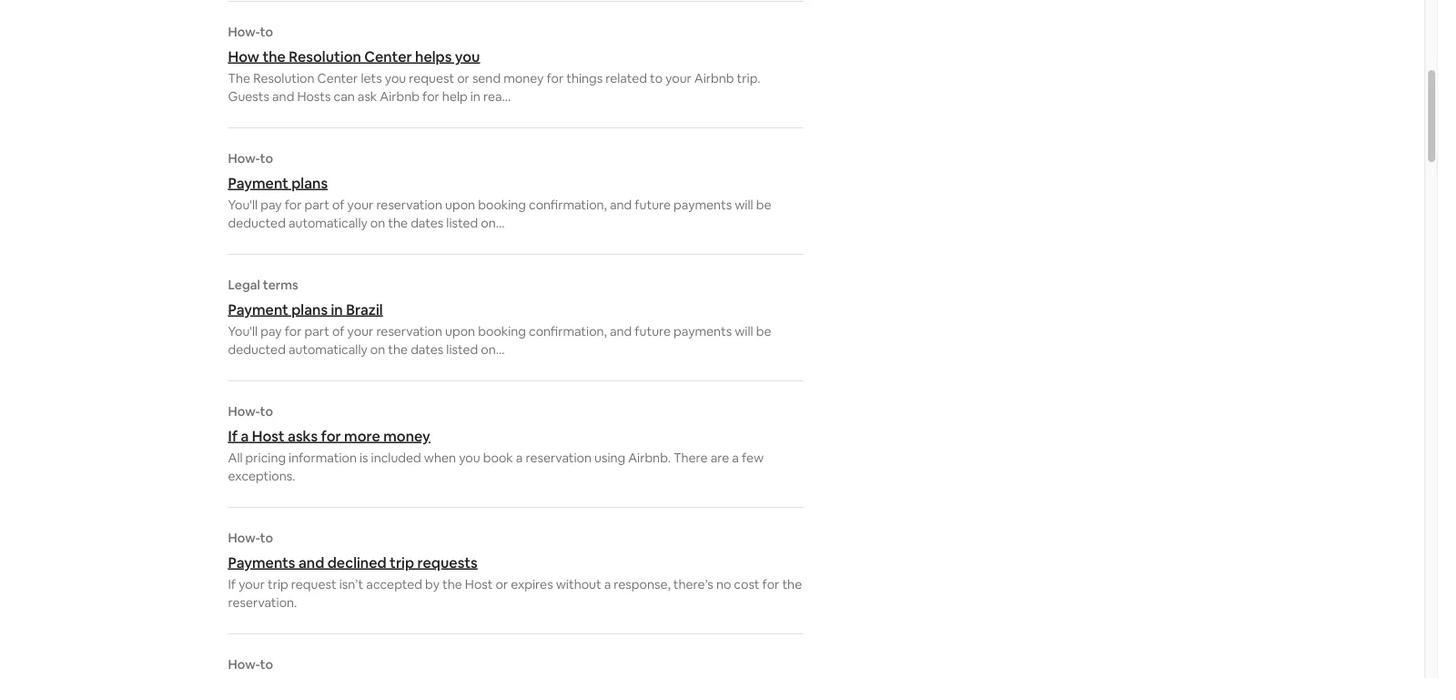 Task type: locate. For each thing, give the bounding box(es) containing it.
host up pricing on the left bottom of page
[[252, 426, 285, 445]]

deducted
[[228, 215, 286, 231], [228, 341, 286, 358]]

to inside how-to if a host asks for more money all pricing information is included when you book a reservation using airbnb. there are a few exceptions.
[[260, 403, 273, 420]]

listed
[[446, 215, 478, 231], [446, 341, 478, 358]]

airbnb right ask
[[380, 88, 420, 105]]

0 horizontal spatial host
[[252, 426, 285, 445]]

using
[[594, 450, 625, 466]]

for right cost
[[762, 576, 779, 593]]

reservation
[[376, 197, 442, 213], [376, 323, 442, 340], [526, 450, 592, 466]]

trip up the accepted
[[390, 553, 414, 572]]

in inside how-to how the resolution center helps you the resolution center lets you request or send money for things related to your airbnb trip. guests and hosts can ask airbnb for help in rea…
[[470, 88, 480, 105]]

1 horizontal spatial host
[[465, 576, 493, 593]]

the inside 'legal terms payment plans in brazil you'll pay for part of your reservation upon booking confirmation, and future payments will be deducted automatically on the dates listed on…'
[[388, 341, 408, 358]]

on… down 'payment plans' link
[[481, 215, 505, 231]]

1 payment from the top
[[228, 173, 288, 192]]

how- up payments
[[228, 530, 260, 546]]

upon inside how-to payment plans you'll pay for part of your reservation upon booking confirmation, and future payments will be deducted automatically on the dates listed on…
[[445, 197, 475, 213]]

0 horizontal spatial in
[[331, 300, 343, 319]]

payment
[[228, 173, 288, 192], [228, 300, 288, 319]]

center up 'lets'
[[364, 47, 412, 66]]

money down how the resolution center helps you link
[[504, 70, 544, 86]]

in right help
[[470, 88, 480, 105]]

0 vertical spatial on…
[[481, 215, 505, 231]]

pay
[[261, 197, 282, 213], [261, 323, 282, 340]]

1 plans from the top
[[292, 173, 328, 192]]

0 vertical spatial request
[[409, 70, 454, 86]]

pay down terms at left top
[[261, 323, 282, 340]]

2 booking from the top
[[478, 323, 526, 340]]

a right are
[[732, 450, 739, 466]]

1 vertical spatial of
[[332, 323, 345, 340]]

airbnb
[[694, 70, 734, 86], [380, 88, 420, 105]]

you up send
[[455, 47, 480, 66]]

how- down reservation.
[[228, 656, 260, 673]]

money
[[504, 70, 544, 86], [383, 426, 430, 445]]

1 horizontal spatial center
[[364, 47, 412, 66]]

requests
[[417, 553, 478, 572]]

1 vertical spatial automatically
[[288, 341, 368, 358]]

1 deducted from the top
[[228, 215, 286, 231]]

how- for if
[[228, 403, 260, 420]]

0 vertical spatial will
[[735, 197, 753, 213]]

0 vertical spatial pay
[[261, 197, 282, 213]]

1 vertical spatial trip
[[268, 576, 288, 593]]

automatically inside how-to payment plans you'll pay for part of your reservation upon booking confirmation, and future payments will be deducted automatically on the dates listed on…
[[288, 215, 368, 231]]

1 pay from the top
[[261, 197, 282, 213]]

2 plans from the top
[[292, 300, 328, 319]]

4 how- from the top
[[228, 530, 260, 546]]

0 vertical spatial dates
[[411, 215, 444, 231]]

2 vertical spatial reservation
[[526, 450, 592, 466]]

0 vertical spatial you
[[455, 47, 480, 66]]

to inside how-to payments and declined trip requests if your trip request isn't accepted by the host or expires without a response, there's no cost for the reservation.
[[260, 530, 273, 546]]

1 vertical spatial will
[[735, 323, 753, 340]]

will
[[735, 197, 753, 213], [735, 323, 753, 340]]

book
[[483, 450, 513, 466]]

part inside how-to payment plans you'll pay for part of your reservation upon booking confirmation, and future payments will be deducted automatically on the dates listed on…
[[304, 197, 329, 213]]

on inside how-to payment plans you'll pay for part of your reservation upon booking confirmation, and future payments will be deducted automatically on the dates listed on…
[[370, 215, 385, 231]]

payment plans element
[[228, 150, 803, 232]]

1 automatically from the top
[[288, 215, 368, 231]]

1 if from the top
[[228, 426, 238, 445]]

and inside 'legal terms payment plans in brazil you'll pay for part of your reservation upon booking confirmation, and future payments will be deducted automatically on the dates listed on…'
[[610, 323, 632, 340]]

0 vertical spatial money
[[504, 70, 544, 86]]

automatically
[[288, 215, 368, 231], [288, 341, 368, 358]]

1 dates from the top
[[411, 215, 444, 231]]

1 booking from the top
[[478, 197, 526, 213]]

your inside 'legal terms payment plans in brazil you'll pay for part of your reservation upon booking confirmation, and future payments will be deducted automatically on the dates listed on…'
[[347, 323, 373, 340]]

payment down legal
[[228, 300, 288, 319]]

host
[[252, 426, 285, 445], [465, 576, 493, 593]]

booking inside how-to payment plans you'll pay for part of your reservation upon booking confirmation, and future payments will be deducted automatically on the dates listed on…
[[478, 197, 526, 213]]

0 horizontal spatial trip
[[268, 576, 288, 593]]

2 automatically from the top
[[288, 341, 368, 358]]

accepted
[[366, 576, 422, 593]]

for up the information
[[321, 426, 341, 445]]

3 how- from the top
[[228, 403, 260, 420]]

plans for pay
[[292, 173, 328, 192]]

request inside how-to how the resolution center helps you the resolution center lets you request or send money for things related to your airbnb trip. guests and hosts can ask airbnb for help in rea…
[[409, 70, 454, 86]]

0 vertical spatial in
[[470, 88, 480, 105]]

related
[[606, 70, 647, 86]]

how- up how
[[228, 24, 260, 40]]

1 horizontal spatial request
[[409, 70, 454, 86]]

for up terms at left top
[[285, 197, 302, 213]]

on… down the payment plans in brazil link
[[481, 341, 505, 358]]

2 you'll from the top
[[228, 323, 258, 340]]

rea…
[[483, 88, 511, 105]]

to up pricing on the left bottom of page
[[260, 403, 273, 420]]

1 will from the top
[[735, 197, 753, 213]]

plans inside how-to payment plans you'll pay for part of your reservation upon booking confirmation, and future payments will be deducted automatically on the dates listed on…
[[292, 173, 328, 192]]

for down terms at left top
[[285, 323, 302, 340]]

in left brazil
[[331, 300, 343, 319]]

resolution
[[289, 47, 361, 66], [253, 70, 315, 86]]

request left isn't
[[291, 576, 336, 593]]

request down "helps"
[[409, 70, 454, 86]]

1 vertical spatial future
[[635, 323, 671, 340]]

confirmation,
[[529, 197, 607, 213], [529, 323, 607, 340]]

without
[[556, 576, 601, 593]]

upon
[[445, 197, 475, 213], [445, 323, 475, 340]]

host down the requests
[[465, 576, 493, 593]]

future inside 'legal terms payment plans in brazil you'll pay for part of your reservation upon booking confirmation, and future payments will be deducted automatically on the dates listed on…'
[[635, 323, 671, 340]]

1 of from the top
[[332, 197, 345, 213]]

or down payments and declined trip requests link
[[496, 576, 508, 593]]

2 future from the top
[[635, 323, 671, 340]]

plans for brazil
[[292, 300, 328, 319]]

1 vertical spatial part
[[304, 323, 329, 340]]

to up payments
[[260, 530, 273, 546]]

2 pay from the top
[[261, 323, 282, 340]]

trip.
[[737, 70, 760, 86]]

send
[[472, 70, 501, 86]]

1 vertical spatial pay
[[261, 323, 282, 340]]

0 vertical spatial automatically
[[288, 215, 368, 231]]

1 vertical spatial or
[[496, 576, 508, 593]]

help
[[442, 88, 468, 105]]

0 vertical spatial plans
[[292, 173, 328, 192]]

part
[[304, 197, 329, 213], [304, 323, 329, 340]]

how- down guests
[[228, 150, 260, 167]]

1 horizontal spatial in
[[470, 88, 480, 105]]

automatically up terms at left top
[[288, 215, 368, 231]]

future inside how-to payment plans you'll pay for part of your reservation upon booking confirmation, and future payments will be deducted automatically on the dates listed on…
[[635, 197, 671, 213]]

2 part from the top
[[304, 323, 329, 340]]

a right without
[[604, 576, 611, 593]]

if up all
[[228, 426, 238, 445]]

1 you'll from the top
[[228, 197, 258, 213]]

2 upon from the top
[[445, 323, 475, 340]]

0 vertical spatial be
[[756, 197, 771, 213]]

on
[[370, 215, 385, 231], [370, 341, 385, 358]]

0 vertical spatial booking
[[478, 197, 526, 213]]

in inside 'legal terms payment plans in brazil you'll pay for part of your reservation upon booking confirmation, and future payments will be deducted automatically on the dates listed on…'
[[331, 300, 343, 319]]

how-to how the resolution center helps you the resolution center lets you request or send money for things related to your airbnb trip. guests and hosts can ask airbnb for help in rea…
[[228, 24, 760, 105]]

payment inside 'legal terms payment plans in brazil you'll pay for part of your reservation upon booking confirmation, and future payments will be deducted automatically on the dates listed on…'
[[228, 300, 288, 319]]

1 on from the top
[[370, 215, 385, 231]]

on…
[[481, 215, 505, 231], [481, 341, 505, 358]]

asks
[[288, 426, 318, 445]]

you'll inside how-to payment plans you'll pay for part of your reservation upon booking confirmation, and future payments will be deducted automatically on the dates listed on…
[[228, 197, 258, 213]]

1 vertical spatial if
[[228, 576, 236, 593]]

deducted inside how-to payment plans you'll pay for part of your reservation upon booking confirmation, and future payments will be deducted automatically on the dates listed on…
[[228, 215, 286, 231]]

for inside how-to payment plans you'll pay for part of your reservation upon booking confirmation, and future payments will be deducted automatically on the dates listed on…
[[285, 197, 302, 213]]

you right 'lets'
[[385, 70, 406, 86]]

legal
[[228, 277, 260, 293]]

1 vertical spatial on
[[370, 341, 385, 358]]

to right related
[[650, 70, 663, 86]]

how-to if a host asks for more money all pricing information is included when you book a reservation using airbnb. there are a few exceptions.
[[228, 403, 764, 484]]

0 vertical spatial confirmation,
[[529, 197, 607, 213]]

upon down 'payment plans' link
[[445, 197, 475, 213]]

1 vertical spatial payments
[[674, 323, 732, 340]]

1 vertical spatial payment
[[228, 300, 288, 319]]

2 if from the top
[[228, 576, 236, 593]]

to down guests
[[260, 150, 273, 167]]

1 vertical spatial request
[[291, 576, 336, 593]]

be
[[756, 197, 771, 213], [756, 323, 771, 340]]

is
[[360, 450, 368, 466]]

to down reservation.
[[260, 656, 273, 673]]

to up guests
[[260, 24, 273, 40]]

center up the can
[[317, 70, 358, 86]]

1 vertical spatial listed
[[446, 341, 478, 358]]

how- inside how-to payment plans you'll pay for part of your reservation upon booking confirmation, and future payments will be deducted automatically on the dates listed on…
[[228, 150, 260, 167]]

payment plans link
[[228, 173, 803, 192]]

1 part from the top
[[304, 197, 329, 213]]

1 how- from the top
[[228, 24, 260, 40]]

1 confirmation, from the top
[[529, 197, 607, 213]]

how- inside how-to how the resolution center helps you the resolution center lets you request or send money for things related to your airbnb trip. guests and hosts can ask airbnb for help in rea…
[[228, 24, 260, 40]]

0 vertical spatial you'll
[[228, 197, 258, 213]]

deducted up legal
[[228, 215, 286, 231]]

center
[[364, 47, 412, 66], [317, 70, 358, 86]]

on down brazil
[[370, 341, 385, 358]]

you left book
[[459, 450, 480, 466]]

a up all
[[241, 426, 249, 445]]

booking down 'payment plans' link
[[478, 197, 526, 213]]

1 horizontal spatial trip
[[390, 553, 414, 572]]

and inside how-to payments and declined trip requests if your trip request isn't accepted by the host or expires without a response, there's no cost for the reservation.
[[298, 553, 324, 572]]

confirmation, inside 'legal terms payment plans in brazil you'll pay for part of your reservation upon booking confirmation, and future payments will be deducted automatically on the dates listed on…'
[[529, 323, 607, 340]]

0 vertical spatial part
[[304, 197, 329, 213]]

1 future from the top
[[635, 197, 671, 213]]

how- up all
[[228, 403, 260, 420]]

things
[[566, 70, 603, 86]]

how-
[[228, 24, 260, 40], [228, 150, 260, 167], [228, 403, 260, 420], [228, 530, 260, 546], [228, 656, 260, 673]]

deducted down legal
[[228, 341, 286, 358]]

booking down the payment plans in brazil link
[[478, 323, 526, 340]]

how- for payment
[[228, 150, 260, 167]]

if
[[228, 426, 238, 445], [228, 576, 236, 593]]

1 vertical spatial dates
[[411, 341, 444, 358]]

0 vertical spatial host
[[252, 426, 285, 445]]

pay up terms at left top
[[261, 197, 282, 213]]

1 vertical spatial plans
[[292, 300, 328, 319]]

reservation inside how-to payment plans you'll pay for part of your reservation upon booking confirmation, and future payments will be deducted automatically on the dates listed on…
[[376, 197, 442, 213]]

1 vertical spatial you'll
[[228, 323, 258, 340]]

2 payment from the top
[[228, 300, 288, 319]]

part inside 'legal terms payment plans in brazil you'll pay for part of your reservation upon booking confirmation, and future payments will be deducted automatically on the dates listed on…'
[[304, 323, 329, 340]]

1 payments from the top
[[674, 197, 732, 213]]

5 how- from the top
[[228, 656, 260, 673]]

1 vertical spatial be
[[756, 323, 771, 340]]

listed inside 'legal terms payment plans in brazil you'll pay for part of your reservation upon booking confirmation, and future payments will be deducted automatically on the dates listed on…'
[[446, 341, 478, 358]]

or
[[457, 70, 470, 86], [496, 576, 508, 593]]

you'll up legal
[[228, 197, 258, 213]]

2 of from the top
[[332, 323, 345, 340]]

how-to payments and declined trip requests if your trip request isn't accepted by the host or expires without a response, there's no cost for the reservation.
[[228, 530, 802, 611]]

payment for payment plans in brazil
[[228, 300, 288, 319]]

0 vertical spatial upon
[[445, 197, 475, 213]]

0 vertical spatial center
[[364, 47, 412, 66]]

0 vertical spatial payment
[[228, 173, 288, 192]]

confirmation, down 'payment plans' link
[[529, 197, 607, 213]]

how- inside how-to payments and declined trip requests if your trip request isn't accepted by the host or expires without a response, there's no cost for the reservation.
[[228, 530, 260, 546]]

and
[[272, 88, 294, 105], [610, 197, 632, 213], [610, 323, 632, 340], [298, 553, 324, 572]]

plans down hosts
[[292, 173, 328, 192]]

1 vertical spatial money
[[383, 426, 430, 445]]

0 vertical spatial reservation
[[376, 197, 442, 213]]

or up help
[[457, 70, 470, 86]]

how the resolution center helps you element
[[228, 24, 803, 106]]

future
[[635, 197, 671, 213], [635, 323, 671, 340]]

1 horizontal spatial or
[[496, 576, 508, 593]]

1 vertical spatial booking
[[478, 323, 526, 340]]

1 vertical spatial deducted
[[228, 341, 286, 358]]

0 horizontal spatial or
[[457, 70, 470, 86]]

trip up reservation.
[[268, 576, 288, 593]]

payments inside 'legal terms payment plans in brazil you'll pay for part of your reservation upon booking confirmation, and future payments will be deducted automatically on the dates listed on…'
[[674, 323, 732, 340]]

reservation inside how-to if a host asks for more money all pricing information is included when you book a reservation using airbnb. there are a few exceptions.
[[526, 450, 592, 466]]

0 vertical spatial listed
[[446, 215, 478, 231]]

1 vertical spatial on…
[[481, 341, 505, 358]]

few
[[742, 450, 764, 466]]

2 confirmation, from the top
[[529, 323, 607, 340]]

listed down the payment plans in brazil link
[[446, 341, 478, 358]]

confirmation, inside how-to payment plans you'll pay for part of your reservation upon booking confirmation, and future payments will be deducted automatically on the dates listed on…
[[529, 197, 607, 213]]

2 listed from the top
[[446, 341, 478, 358]]

listed down 'payment plans' link
[[446, 215, 478, 231]]

plans
[[292, 173, 328, 192], [292, 300, 328, 319]]

and inside how-to payment plans you'll pay for part of your reservation upon booking confirmation, and future payments will be deducted automatically on the dates listed on…
[[610, 197, 632, 213]]

0 horizontal spatial airbnb
[[380, 88, 420, 105]]

to for the
[[260, 24, 273, 40]]

be inside 'legal terms payment plans in brazil you'll pay for part of your reservation upon booking confirmation, and future payments will be deducted automatically on the dates listed on…'
[[756, 323, 771, 340]]

2 payments from the top
[[674, 323, 732, 340]]

request inside how-to payments and declined trip requests if your trip request isn't accepted by the host or expires without a response, there's no cost for the reservation.
[[291, 576, 336, 593]]

0 vertical spatial or
[[457, 70, 470, 86]]

upon down the payment plans in brazil link
[[445, 323, 475, 340]]

0 vertical spatial future
[[635, 197, 671, 213]]

plans down terms at left top
[[292, 300, 328, 319]]

2 how- from the top
[[228, 150, 260, 167]]

1 listed from the top
[[446, 215, 478, 231]]

1 vertical spatial airbnb
[[380, 88, 420, 105]]

0 horizontal spatial center
[[317, 70, 358, 86]]

you
[[455, 47, 480, 66], [385, 70, 406, 86], [459, 450, 480, 466]]

booking
[[478, 197, 526, 213], [478, 323, 526, 340]]

how-to
[[228, 656, 273, 673]]

0 vertical spatial deducted
[[228, 215, 286, 231]]

confirmation, down the payment plans in brazil link
[[529, 323, 607, 340]]

the
[[263, 47, 286, 66], [388, 215, 408, 231], [388, 341, 408, 358], [442, 576, 462, 593], [782, 576, 802, 593]]

0 horizontal spatial money
[[383, 426, 430, 445]]

in
[[470, 88, 480, 105], [331, 300, 343, 319]]

your
[[665, 70, 692, 86], [347, 197, 373, 213], [347, 323, 373, 340], [239, 576, 265, 593]]

payments
[[674, 197, 732, 213], [674, 323, 732, 340]]

payment down guests
[[228, 173, 288, 192]]

a
[[241, 426, 249, 445], [516, 450, 523, 466], [732, 450, 739, 466], [604, 576, 611, 593]]

payment inside how-to payment plans you'll pay for part of your reservation upon booking confirmation, and future payments will be deducted automatically on the dates listed on…
[[228, 173, 288, 192]]

a right book
[[516, 450, 523, 466]]

cost
[[734, 576, 760, 593]]

deducted inside 'legal terms payment plans in brazil you'll pay for part of your reservation upon booking confirmation, and future payments will be deducted automatically on the dates listed on…'
[[228, 341, 286, 358]]

airbnb left trip.
[[694, 70, 734, 86]]

dates
[[411, 215, 444, 231], [411, 341, 444, 358]]

to inside how-to payment plans you'll pay for part of your reservation upon booking confirmation, and future payments will be deducted automatically on the dates listed on…
[[260, 150, 273, 167]]

automatically down brazil
[[288, 341, 368, 358]]

if up reservation.
[[228, 576, 236, 593]]

1 vertical spatial confirmation,
[[529, 323, 607, 340]]

how- inside how-to if a host asks for more money all pricing information is included when you book a reservation using airbnb. there are a few exceptions.
[[228, 403, 260, 420]]

1 vertical spatial upon
[[445, 323, 475, 340]]

to
[[260, 24, 273, 40], [650, 70, 663, 86], [260, 150, 273, 167], [260, 403, 273, 420], [260, 530, 273, 546], [260, 656, 273, 673]]

0 horizontal spatial request
[[291, 576, 336, 593]]

2 be from the top
[[756, 323, 771, 340]]

2 vertical spatial you
[[459, 450, 480, 466]]

trip
[[390, 553, 414, 572], [268, 576, 288, 593]]

2 deducted from the top
[[228, 341, 286, 358]]

0 vertical spatial of
[[332, 197, 345, 213]]

if inside how-to payments and declined trip requests if your trip request isn't accepted by the host or expires without a response, there's no cost for the reservation.
[[228, 576, 236, 593]]

2 on… from the top
[[481, 341, 505, 358]]

on up brazil
[[370, 215, 385, 231]]

0 vertical spatial if
[[228, 426, 238, 445]]

2 on from the top
[[370, 341, 385, 358]]

0 vertical spatial on
[[370, 215, 385, 231]]

money up included
[[383, 426, 430, 445]]

1 upon from the top
[[445, 197, 475, 213]]

0 vertical spatial payments
[[674, 197, 732, 213]]

1 be from the top
[[756, 197, 771, 213]]

1 vertical spatial reservation
[[376, 323, 442, 340]]

the inside how-to payment plans you'll pay for part of your reservation upon booking confirmation, and future payments will be deducted automatically on the dates listed on…
[[388, 215, 408, 231]]

you'll
[[228, 197, 258, 213], [228, 323, 258, 340]]

of
[[332, 197, 345, 213], [332, 323, 345, 340]]

payments and declined trip requests element
[[228, 530, 803, 612]]

1 vertical spatial in
[[331, 300, 343, 319]]

2 dates from the top
[[411, 341, 444, 358]]

request
[[409, 70, 454, 86], [291, 576, 336, 593]]

0 vertical spatial trip
[[390, 553, 414, 572]]

plans inside 'legal terms payment plans in brazil you'll pay for part of your reservation upon booking confirmation, and future payments will be deducted automatically on the dates listed on…'
[[292, 300, 328, 319]]

1 horizontal spatial airbnb
[[694, 70, 734, 86]]

expires
[[511, 576, 553, 593]]

for
[[547, 70, 564, 86], [422, 88, 439, 105], [285, 197, 302, 213], [285, 323, 302, 340], [321, 426, 341, 445], [762, 576, 779, 593]]

by
[[425, 576, 440, 593]]

1 on… from the top
[[481, 215, 505, 231]]

you'll down legal
[[228, 323, 258, 340]]

1 vertical spatial host
[[465, 576, 493, 593]]

2 will from the top
[[735, 323, 753, 340]]

1 horizontal spatial money
[[504, 70, 544, 86]]

how
[[228, 47, 259, 66]]



Task type: vqa. For each thing, say whether or not it's contained in the screenshot.
©
no



Task type: describe. For each thing, give the bounding box(es) containing it.
of inside 'legal terms payment plans in brazil you'll pay for part of your reservation upon booking confirmation, and future payments will be deducted automatically on the dates listed on…'
[[332, 323, 345, 340]]

for inside how-to payments and declined trip requests if your trip request isn't accepted by the host or expires without a response, there's no cost for the reservation.
[[762, 576, 779, 593]]

if a host asks for more money link
[[228, 426, 803, 445]]

ask
[[358, 88, 377, 105]]

how the resolution center helps you link
[[228, 47, 803, 66]]

pay inside 'legal terms payment plans in brazil you'll pay for part of your reservation upon booking confirmation, and future payments will be deducted automatically on the dates listed on…'
[[261, 323, 282, 340]]

pay inside how-to payment plans you'll pay for part of your reservation upon booking confirmation, and future payments will be deducted automatically on the dates listed on…
[[261, 197, 282, 213]]

a inside how-to payments and declined trip requests if your trip request isn't accepted by the host or expires without a response, there's no cost for the reservation.
[[604, 576, 611, 593]]

automatically inside 'legal terms payment plans in brazil you'll pay for part of your reservation upon booking confirmation, and future payments will be deducted automatically on the dates listed on…'
[[288, 341, 368, 358]]

payments
[[228, 553, 295, 572]]

hosts
[[297, 88, 331, 105]]

dates inside 'legal terms payment plans in brazil you'll pay for part of your reservation upon booking confirmation, and future payments will be deducted automatically on the dates listed on…'
[[411, 341, 444, 358]]

response,
[[614, 576, 671, 593]]

reservation.
[[228, 594, 297, 611]]

reservation inside 'legal terms payment plans in brazil you'll pay for part of your reservation upon booking confirmation, and future payments will be deducted automatically on the dates listed on…'
[[376, 323, 442, 340]]

how- for how
[[228, 24, 260, 40]]

when
[[424, 450, 456, 466]]

booking inside 'legal terms payment plans in brazil you'll pay for part of your reservation upon booking confirmation, and future payments will be deducted automatically on the dates listed on…'
[[478, 323, 526, 340]]

if a host asks for more money element
[[228, 403, 803, 485]]

there
[[674, 450, 708, 466]]

payment plans in brazil link
[[228, 300, 803, 319]]

payment plans in brazil element
[[228, 277, 803, 359]]

0 vertical spatial airbnb
[[694, 70, 734, 86]]

for inside 'legal terms payment plans in brazil you'll pay for part of your reservation upon booking confirmation, and future payments will be deducted automatically on the dates listed on…'
[[285, 323, 302, 340]]

for inside how-to if a host asks for more money all pricing information is included when you book a reservation using airbnb. there are a few exceptions.
[[321, 426, 341, 445]]

your inside how-to how the resolution center helps you the resolution center lets you request or send money for things related to your airbnb trip. guests and hosts can ask airbnb for help in rea…
[[665, 70, 692, 86]]

host inside how-to if a host asks for more money all pricing information is included when you book a reservation using airbnb. there are a few exceptions.
[[252, 426, 285, 445]]

on… inside how-to payment plans you'll pay for part of your reservation upon booking confirmation, and future payments will be deducted automatically on the dates listed on…
[[481, 215, 505, 231]]

no
[[716, 576, 731, 593]]

for left things
[[547, 70, 564, 86]]

dates inside how-to payment plans you'll pay for part of your reservation upon booking confirmation, and future payments will be deducted automatically on the dates listed on…
[[411, 215, 444, 231]]

on… inside 'legal terms payment plans in brazil you'll pay for part of your reservation upon booking confirmation, and future payments will be deducted automatically on the dates listed on…'
[[481, 341, 505, 358]]

upon inside 'legal terms payment plans in brazil you'll pay for part of your reservation upon booking confirmation, and future payments will be deducted automatically on the dates listed on…'
[[445, 323, 475, 340]]

be inside how-to payment plans you'll pay for part of your reservation upon booking confirmation, and future payments will be deducted automatically on the dates listed on…
[[756, 197, 771, 213]]

0 vertical spatial resolution
[[289, 47, 361, 66]]

you inside how-to if a host asks for more money all pricing information is included when you book a reservation using airbnb. there are a few exceptions.
[[459, 450, 480, 466]]

all
[[228, 450, 243, 466]]

exceptions.
[[228, 468, 295, 484]]

information
[[289, 450, 357, 466]]

the inside how-to how the resolution center helps you the resolution center lets you request or send money for things related to your airbnb trip. guests and hosts can ask airbnb for help in rea…
[[263, 47, 286, 66]]

will inside 'legal terms payment plans in brazil you'll pay for part of your reservation upon booking confirmation, and future payments will be deducted automatically on the dates listed on…'
[[735, 323, 753, 340]]

will inside how-to payment plans you'll pay for part of your reservation upon booking confirmation, and future payments will be deducted automatically on the dates listed on…
[[735, 197, 753, 213]]

airbnb.
[[628, 450, 671, 466]]

can
[[334, 88, 355, 105]]

or inside how-to payments and declined trip requests if your trip request isn't accepted by the host or expires without a response, there's no cost for the reservation.
[[496, 576, 508, 593]]

to for a
[[260, 403, 273, 420]]

included
[[371, 450, 421, 466]]

pricing
[[245, 450, 286, 466]]

terms
[[263, 277, 298, 293]]

on inside 'legal terms payment plans in brazil you'll pay for part of your reservation upon booking confirmation, and future payments will be deducted automatically on the dates listed on…'
[[370, 341, 385, 358]]

for left help
[[422, 88, 439, 105]]

and inside how-to how the resolution center helps you the resolution center lets you request or send money for things related to your airbnb trip. guests and hosts can ask airbnb for help in rea…
[[272, 88, 294, 105]]

money inside how-to if a host asks for more money all pricing information is included when you book a reservation using airbnb. there are a few exceptions.
[[383, 426, 430, 445]]

payment for payment plans
[[228, 173, 288, 192]]

listed inside how-to payment plans you'll pay for part of your reservation upon booking confirmation, and future payments will be deducted automatically on the dates listed on…
[[446, 215, 478, 231]]

payments inside how-to payment plans you'll pay for part of your reservation upon booking confirmation, and future payments will be deducted automatically on the dates listed on…
[[674, 197, 732, 213]]

payments and declined trip requests link
[[228, 553, 803, 572]]

if inside how-to if a host asks for more money all pricing information is included when you book a reservation using airbnb. there are a few exceptions.
[[228, 426, 238, 445]]

are
[[711, 450, 729, 466]]

1 vertical spatial center
[[317, 70, 358, 86]]

lets
[[361, 70, 382, 86]]

to for plans
[[260, 150, 273, 167]]

helps
[[415, 47, 452, 66]]

host inside how-to payments and declined trip requests if your trip request isn't accepted by the host or expires without a response, there's no cost for the reservation.
[[465, 576, 493, 593]]

money inside how-to how the resolution center helps you the resolution center lets you request or send money for things related to your airbnb trip. guests and hosts can ask airbnb for help in rea…
[[504, 70, 544, 86]]

isn't
[[339, 576, 363, 593]]

or inside how-to how the resolution center helps you the resolution center lets you request or send money for things related to your airbnb trip. guests and hosts can ask airbnb for help in rea…
[[457, 70, 470, 86]]

guests
[[228, 88, 269, 105]]

how- for payments
[[228, 530, 260, 546]]

brazil
[[346, 300, 383, 319]]

1 vertical spatial you
[[385, 70, 406, 86]]

you'll inside 'legal terms payment plans in brazil you'll pay for part of your reservation upon booking confirmation, and future payments will be deducted automatically on the dates listed on…'
[[228, 323, 258, 340]]

the
[[228, 70, 250, 86]]

your inside how-to payment plans you'll pay for part of your reservation upon booking confirmation, and future payments will be deducted automatically on the dates listed on…
[[347, 197, 373, 213]]

declined
[[327, 553, 387, 572]]

there's
[[673, 576, 713, 593]]

to for and
[[260, 530, 273, 546]]

more
[[344, 426, 380, 445]]

legal terms payment plans in brazil you'll pay for part of your reservation upon booking confirmation, and future payments will be deducted automatically on the dates listed on…
[[228, 277, 771, 358]]

your inside how-to payments and declined trip requests if your trip request isn't accepted by the host or expires without a response, there's no cost for the reservation.
[[239, 576, 265, 593]]

of inside how-to payment plans you'll pay for part of your reservation upon booking confirmation, and future payments will be deducted automatically on the dates listed on…
[[332, 197, 345, 213]]

1 vertical spatial resolution
[[253, 70, 315, 86]]

how-to payment plans you'll pay for part of your reservation upon booking confirmation, and future payments will be deducted automatically on the dates listed on…
[[228, 150, 771, 231]]



